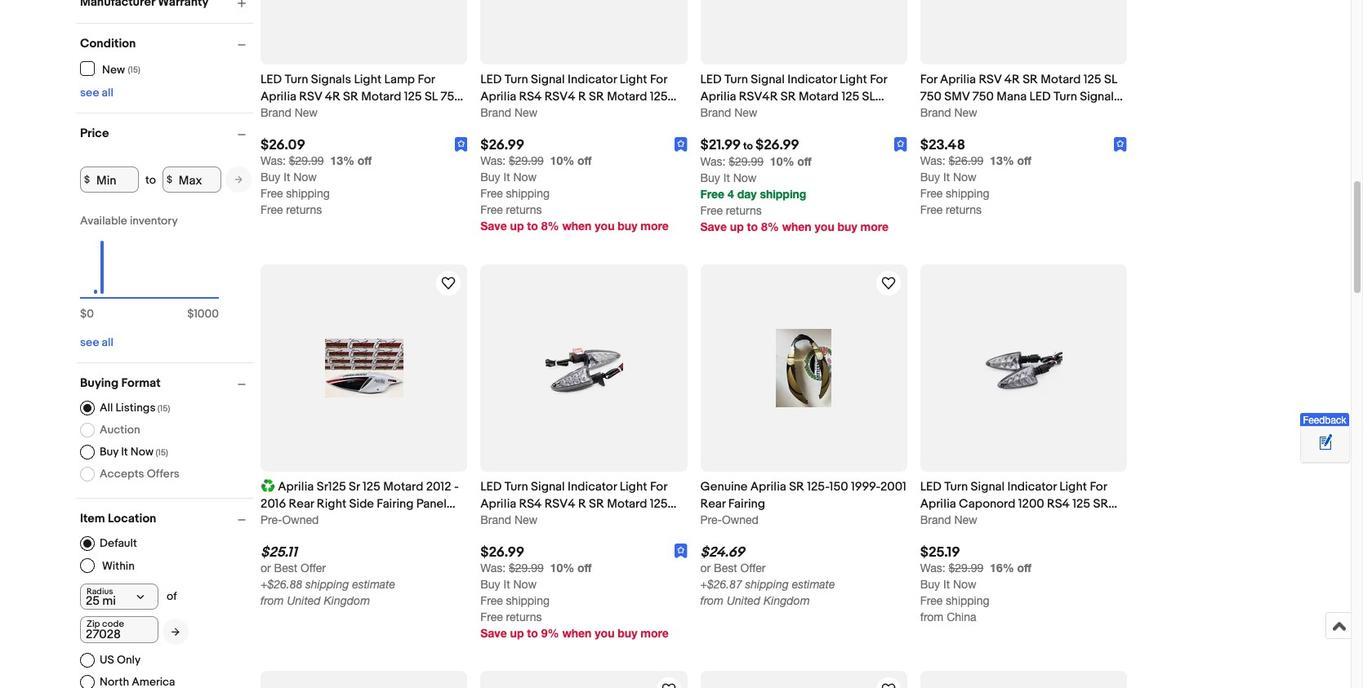 Task type: describe. For each thing, give the bounding box(es) containing it.
♻️
[[261, 479, 275, 495]]

you for save up to 8% when you buy more
[[595, 219, 615, 233]]

aprilia inside ♻️ aprilia sr125 sr 125 motard 2012 - 2016 rear right side fairing panel cover
[[278, 479, 314, 495]]

default
[[100, 537, 137, 551]]

16%
[[990, 561, 1014, 575]]

$29.99 for up
[[729, 155, 764, 168]]

4
[[728, 187, 734, 201]]

all for price
[[102, 336, 113, 350]]

buy it now (15)
[[100, 445, 168, 459]]

it for was: $29.99 10% off buy it now free 4 day shipping free returns save up to 8% when you buy more
[[724, 172, 730, 185]]

default link
[[80, 537, 137, 551]]

rs4 inside led turn signal indicator light for aprilia caponord 1200 rs4 125 sr motard 125
[[1047, 496, 1070, 512]]

for for 9%'s led turn signal indicator light for aprilia rs4 rsv4 r sr motard 125 sl750 mana link
[[650, 479, 667, 495]]

united for $25.11
[[287, 594, 321, 608]]

$29.99 for 8%
[[509, 155, 544, 168]]

off inside $25.19 was: $29.99 16% off buy it now free shipping from china
[[1018, 561, 1032, 575]]

750/gt
[[701, 106, 743, 122]]

rsv4 for 8%
[[545, 89, 576, 105]]

led turn signals light lamp for aprilia rsv 4r sr motard 125 sl 750 smv 750 mana link
[[261, 71, 467, 122]]

2012
[[426, 479, 451, 495]]

$24.69 or best offer +$26.87 shipping estimate from united kingdom
[[701, 545, 835, 608]]

watch ♻️ aprilia sr125 sr 125 motard 2012 - 2016 rear right side fairing panel cover image
[[439, 274, 459, 293]]

shipping inside was: $29.99 10% off buy it now free 4 day shipping free returns save up to 8% when you buy more
[[760, 187, 807, 201]]

indicator inside led turn signal indicator light for aprilia caponord 1200 rs4 125 sr motard 125
[[1008, 479, 1057, 495]]

sl inside led turn signals light lamp for aprilia rsv 4r sr motard 125 sl 750 smv 750 mana
[[425, 89, 438, 105]]

see for price
[[80, 336, 99, 350]]

sr inside led turn signal indicator light for aprilia caponord 1200 rs4 125 sr motard 125
[[1093, 496, 1109, 512]]

genuine aprilia sr 125-150 1999-2001 rear fairing pre-owned
[[701, 479, 907, 527]]

was: $29.99 10% off buy it now free 4 day shipping free returns save up to 8% when you buy more
[[701, 155, 889, 234]]

led for the led turn signal indicator light for aprilia rsv4r sr motard 125 sl 750/gt shiver link
[[701, 72, 722, 87]]

$ 1000
[[187, 307, 219, 321]]

china
[[947, 611, 977, 624]]

was: inside $25.19 was: $29.99 16% off buy it now free shipping from china
[[920, 562, 946, 575]]

 (15) Items text field
[[154, 448, 168, 458]]

buy for was: $29.99 10% off buy it now free shipping free returns save up to 8% when you buy more
[[481, 171, 500, 184]]

returns inside was: $29.99 10% off buy it now free 4 day shipping free returns save up to 8% when you buy more
[[726, 204, 762, 218]]

$23.48
[[920, 137, 966, 154]]

item location button
[[80, 511, 253, 527]]

led for led turn signals light lamp for aprilia rsv 4r sr motard 125 sl 750 smv 750 mana link
[[261, 72, 282, 87]]

led turn signal indicator light for aprilia rsv4r sr motard 125 sl 750/gt shiver
[[701, 72, 887, 122]]

$21.99 to $26.99
[[701, 137, 800, 154]]

+$26.88
[[261, 578, 302, 591]]

brand new for the led turn signal indicator light for aprilia rsv4r sr motard 125 sl 750/gt shiver link
[[701, 106, 758, 119]]

returns for was: $29.99 10% off buy it now free shipping free returns save up to 8% when you buy more
[[506, 204, 542, 217]]

rear inside ♻️ aprilia sr125 sr 125 motard 2012 - 2016 rear right side fairing panel cover
[[289, 496, 314, 512]]

condition button
[[80, 36, 253, 51]]

125-
[[807, 479, 830, 495]]

was: for was: $29.99 10% off buy it now free 4 day shipping free returns save up to 8% when you buy more
[[701, 155, 726, 168]]

 (15) Items text field
[[156, 404, 170, 414]]

aprilia inside led turn signal indicator light for aprilia caponord 1200 rs4 125 sr motard 125
[[920, 496, 956, 512]]

watch genuine aprilia sr 125-150 1999-2001 rear fairing image
[[879, 274, 898, 293]]

rsv4r
[[739, 89, 778, 105]]

see all button for condition
[[80, 86, 113, 100]]

or for $25.11
[[261, 562, 271, 575]]

new for 9%'s led turn signal indicator light for aprilia rs4 rsv4 r sr motard 125 sl750 mana link
[[515, 513, 538, 527]]

light for led turn signal indicator light for aprilia rs4 rsv4 r sr motard 125 sl750 mana link corresponding to 8%
[[620, 72, 647, 87]]

Maximum Value in $ text field
[[162, 167, 221, 193]]

us
[[100, 654, 114, 667]]

aprilia inside led turn signals light lamp for aprilia rsv 4r sr motard 125 sl 750 smv 750 mana
[[261, 89, 297, 105]]

format
[[121, 376, 161, 391]]

signal for 8%
[[531, 72, 565, 87]]

side
[[349, 496, 374, 512]]

estimate for $25.11
[[352, 578, 395, 591]]

light inside led turn signals light lamp for aprilia rsv 4r sr motard 125 sl 750 smv 750 mana
[[354, 72, 382, 87]]

more inside was: $29.99 10% off buy it now free 4 day shipping free returns save up to 8% when you buy more
[[861, 220, 889, 234]]

light for 9%'s led turn signal indicator light for aprilia rs4 rsv4 r sr motard 125 sl750 mana link
[[620, 479, 647, 495]]

now for was: $29.99 13% off buy it now free shipping free returns
[[293, 171, 317, 184]]

shipping inside 'was: $29.99 13% off buy it now free shipping free returns'
[[286, 187, 330, 200]]

♻️ aprilia sr125 sr 125 motard 2012 - 2016 rear right side fairing panel cover image
[[325, 339, 403, 398]]

from inside $25.19 was: $29.99 16% off buy it now free shipping from china
[[920, 611, 944, 624]]

for aprilia rsv 4r sr motard 125 sl 750 smv 750 mana led turn signals light lamp
[[920, 72, 1120, 122]]

new for led turn signal indicator light for aprilia rs4 rsv4 r sr motard 125 sl750 mana link corresponding to 8%
[[515, 106, 538, 119]]

$29.99 for 9%
[[509, 562, 544, 575]]

was: $29.99 10% off buy it now free shipping free returns save up to 8% when you buy more
[[481, 154, 669, 233]]

led turn signal indicator light for aprilia rs4 rsv4 r sr motard 125 sl750 mana link for 9%
[[481, 478, 687, 529]]

(15) inside buy it now (15)
[[156, 448, 168, 458]]

see all for condition
[[80, 86, 113, 100]]

genuine aprilia sr 125-150 1999-2001 rear fairing image
[[776, 329, 832, 408]]

fairing inside ♻️ aprilia sr125 sr 125 motard 2012 - 2016 rear right side fairing panel cover
[[377, 496, 414, 512]]

rsv inside led turn signals light lamp for aprilia rsv 4r sr motard 125 sl 750 smv 750 mana
[[299, 89, 322, 105]]

0
[[87, 307, 94, 321]]

aprilia inside genuine aprilia sr 125-150 1999-2001 rear fairing pre-owned
[[751, 479, 787, 495]]

to inside $21.99 to $26.99
[[744, 140, 753, 153]]

9%
[[541, 626, 559, 640]]

brand for the led turn signal indicator light for aprilia rsv4r sr motard 125 sl 750/gt shiver link
[[701, 106, 731, 119]]

pre-owned
[[261, 513, 319, 527]]

buy inside $25.19 was: $29.99 16% off buy it now free shipping from china
[[920, 578, 940, 591]]

sl750 for save up to 9% when you buy more
[[481, 513, 515, 529]]

indicator for 9%
[[568, 479, 617, 495]]

led for 'led turn signal indicator light for aprilia caponord 1200 rs4 125 sr motard 125' link
[[920, 479, 942, 495]]

motard inside led turn signal indicator light for aprilia caponord 1200 rs4 125 sr motard 125
[[920, 513, 961, 529]]

auction
[[100, 423, 140, 437]]

signal inside led turn signal indicator light for aprilia caponord 1200 rs4 125 sr motard 125
[[971, 479, 1005, 495]]

rear inside genuine aprilia sr 125-150 1999-2001 rear fairing pre-owned
[[701, 496, 726, 512]]

$25.19 was: $29.99 16% off buy it now free shipping from china
[[920, 545, 1032, 624]]

buy for was: $29.99 10% off buy it now free shipping free returns save up to 9% when you buy more
[[481, 578, 500, 591]]

(15) inside all listings (15)
[[158, 404, 170, 414]]

genuine
[[701, 479, 748, 495]]

price button
[[80, 126, 253, 141]]

♻️ aprilia sr125 sr 125 motard 2012 - 2016 rear right side fairing panel cover link
[[261, 478, 467, 529]]

genuine aprilia sr 125-150 1999-2001 rear fairing heading
[[701, 479, 907, 512]]

price
[[80, 126, 109, 141]]

brand for for aprilia rsv 4r sr motard 125 sl 750 smv 750 mana led turn signals light lamp "link"
[[920, 106, 951, 119]]

turn for 'led turn signal indicator light for aprilia caponord 1200 rs4 125 sr motard 125' link
[[945, 479, 968, 495]]

smv inside for aprilia rsv 4r sr motard 125 sl 750 smv 750 mana led turn signals light lamp
[[945, 89, 970, 105]]

it for was: $29.99 10% off buy it now free shipping free returns save up to 9% when you buy more
[[504, 578, 510, 591]]

10% for 8%
[[550, 154, 574, 168]]

motard inside "led turn signal indicator light for aprilia rsv4r sr motard 125 sl 750/gt shiver"
[[799, 89, 839, 105]]

1999-
[[851, 479, 881, 495]]

signals inside led turn signals light lamp for aprilia rsv 4r sr motard 125 sl 750 smv 750 mana
[[311, 72, 351, 87]]

genuine aprilia sr 125-150 1999-2001 rear fairing link
[[701, 478, 907, 513]]

offers
[[147, 467, 180, 481]]

shipping inside $25.19 was: $29.99 16% off buy it now free shipping from china
[[946, 594, 990, 608]]

signals inside for aprilia rsv 4r sr motard 125 sl 750 smv 750 mana led turn signals light lamp
[[1080, 89, 1120, 105]]

returns for was: $26.99 13% off buy it now free shipping free returns
[[946, 204, 982, 217]]

buying format
[[80, 376, 161, 391]]

to inside was: $29.99 10% off buy it now free shipping free returns save up to 8% when you buy more
[[527, 219, 538, 233]]

rsv4 for 9%
[[545, 496, 576, 512]]

inventory
[[130, 214, 178, 228]]

1200
[[1019, 496, 1045, 512]]

$26.09
[[261, 137, 305, 154]]

led turn signals light lamp for aprilia rsv 4r sr motard 125 sl 750 smv 750 mana
[[261, 72, 462, 122]]

buy inside was: $29.99 10% off buy it now free 4 day shipping free returns save up to 8% when you buy more
[[838, 220, 858, 234]]

listings
[[116, 401, 156, 415]]

available inventory
[[80, 214, 178, 228]]

cover
[[261, 513, 295, 529]]

sr inside "led turn signal indicator light for aprilia rsv4r sr motard 125 sl 750/gt shiver"
[[781, 89, 796, 105]]

buying
[[80, 376, 119, 391]]

sl inside for aprilia rsv 4r sr motard 125 sl 750 smv 750 mana led turn signals light lamp
[[1104, 72, 1118, 87]]

free inside $25.19 was: $29.99 16% off buy it now free shipping from china
[[920, 594, 943, 608]]

all for condition
[[102, 86, 113, 100]]

turn for led turn signals light lamp for aprilia rsv 4r sr motard 125 sl 750 smv 750 mana link
[[285, 72, 308, 87]]

8% inside was: $29.99 10% off buy it now free 4 day shipping free returns save up to 8% when you buy more
[[761, 220, 779, 234]]

♻️ aprilia sr125 sr 125 motard 2012 - 2016 rear right side fairing panel cover
[[261, 479, 459, 529]]

you inside was: $29.99 10% off buy it now free 4 day shipping free returns save up to 8% when you buy more
[[815, 220, 835, 234]]

save for save up to 9% when you buy more
[[481, 626, 507, 640]]

only
[[117, 654, 141, 667]]

light for the led turn signal indicator light for aprilia rsv4r sr motard 125 sl 750/gt shiver link
[[840, 72, 867, 87]]

$25.19
[[920, 545, 960, 561]]

brand for led turn signals light lamp for aprilia rsv 4r sr motard 125 sl 750 smv 750 mana link
[[261, 106, 292, 119]]

available
[[80, 214, 127, 228]]

lamp inside led turn signals light lamp for aprilia rsv 4r sr motard 125 sl 750 smv 750 mana
[[384, 72, 415, 87]]

♻️ aprilia sr125 sr 125 motard 2012 - 2016 rear right side fairing panel cover heading
[[261, 479, 459, 529]]

to inside was: $29.99 10% off buy it now free 4 day shipping free returns save up to 8% when you buy more
[[747, 220, 758, 234]]

now for was: $29.99 10% off buy it now free shipping free returns save up to 8% when you buy more
[[513, 171, 537, 184]]

new (15)
[[102, 62, 140, 76]]

off for was: $26.99 13% off buy it now free shipping free returns
[[1018, 154, 1032, 168]]

r for 8%
[[578, 89, 586, 105]]

1000
[[194, 307, 219, 321]]

for for the led turn signal indicator light for aprilia rsv4r sr motard 125 sl 750/gt shiver link
[[870, 72, 887, 87]]

sr inside led turn signals light lamp for aprilia rsv 4r sr motard 125 sl 750 smv 750 mana
[[343, 89, 358, 105]]

$26.99 inside the was: $26.99 13% off buy it now free shipping free returns
[[949, 155, 984, 168]]

led turn signal indicator light for aprilia rs4 rsv4 r sr motard 125 sl750 mana for 8%
[[481, 72, 668, 122]]

returns for was: $29.99 13% off buy it now free shipping free returns
[[286, 204, 322, 217]]

us only
[[100, 654, 141, 667]]

more for save up to 9% when you buy more
[[641, 626, 669, 640]]

150
[[830, 479, 848, 495]]

was: for was: $29.99 10% off buy it now free shipping free returns save up to 9% when you buy more
[[481, 562, 506, 575]]

it inside $25.19 was: $29.99 16% off buy it now free shipping from china
[[944, 578, 950, 591]]

shipping inside was: $29.99 10% off buy it now free shipping free returns save up to 8% when you buy more
[[506, 187, 550, 200]]

2001
[[881, 479, 907, 495]]

$25.11 or best offer +$26.88 shipping estimate from united kingdom
[[261, 545, 395, 608]]

it for was: $29.99 10% off buy it now free shipping free returns save up to 8% when you buy more
[[504, 171, 510, 184]]

led turn signal indicator light for aprilia rsv4r sr motard 125 sl 750/gt shiver heading
[[701, 72, 887, 122]]

125 inside ♻️ aprilia sr125 sr 125 motard 2012 - 2016 rear right side fairing panel cover
[[363, 479, 381, 495]]

brand new for 'led turn signal indicator light for aprilia caponord 1200 rs4 125 sr motard 125' link
[[920, 513, 978, 527]]

see for condition
[[80, 86, 99, 100]]

brand new for led turn signals light lamp for aprilia rsv 4r sr motard 125 sl 750 smv 750 mana link
[[261, 106, 318, 119]]

$ up buying format dropdown button
[[187, 307, 194, 321]]

best for $24.69
[[714, 562, 737, 575]]

$25.11
[[261, 545, 297, 561]]

shipping inside $24.69 or best offer +$26.87 shipping estimate from united kingdom
[[746, 578, 789, 591]]

apply within filter image
[[172, 627, 180, 638]]

rsv inside for aprilia rsv 4r sr motard 125 sl 750 smv 750 mana led turn signals light lamp
[[979, 72, 1002, 87]]

save for save up to 8% when you buy more
[[481, 219, 507, 233]]

signal for 9%
[[531, 479, 565, 495]]

or for $24.69
[[701, 562, 711, 575]]

was: $26.99 13% off buy it now free shipping free returns
[[920, 154, 1032, 217]]

led turn signals light lamp for aprilia rsv 4r sr motard 125 sl 750 smv 750 mana heading
[[261, 72, 463, 122]]

up inside was: $29.99 10% off buy it now free 4 day shipping free returns save up to 8% when you buy more
[[730, 220, 744, 234]]

$29.99 inside 'was: $29.99 13% off buy it now free shipping free returns'
[[289, 155, 324, 168]]

4r inside led turn signals light lamp for aprilia rsv 4r sr motard 125 sl 750 smv 750 mana
[[325, 89, 340, 105]]

for inside for aprilia rsv 4r sr motard 125 sl 750 smv 750 mana led turn signals light lamp
[[920, 72, 938, 87]]

$29.99 inside $25.19 was: $29.99 16% off buy it now free shipping from china
[[949, 562, 984, 575]]

1 pre- from the left
[[261, 513, 282, 527]]

buying format button
[[80, 376, 253, 391]]

8% inside was: $29.99 10% off buy it now free shipping free returns save up to 8% when you buy more
[[541, 219, 559, 233]]

day
[[737, 187, 757, 201]]

sr125
[[317, 479, 346, 495]]

now inside $25.19 was: $29.99 16% off buy it now free shipping from china
[[953, 578, 977, 591]]



Task type: locate. For each thing, give the bounding box(es) containing it.
$26.99
[[481, 137, 525, 154], [756, 137, 800, 154], [949, 155, 984, 168], [481, 545, 525, 561]]

for for led turn signal indicator light for aprilia rs4 rsv4 r sr motard 125 sl750 mana link corresponding to 8%
[[650, 72, 667, 87]]

or
[[261, 562, 271, 575], [701, 562, 711, 575]]

see all button down new (15)
[[80, 86, 113, 100]]

0 vertical spatial see
[[80, 86, 99, 100]]

sl
[[1104, 72, 1118, 87], [425, 89, 438, 105], [862, 89, 876, 105]]

estimate for $24.69
[[792, 578, 835, 591]]

led inside led turn signals light lamp for aprilia rsv 4r sr motard 125 sl 750 smv 750 mana
[[261, 72, 282, 87]]

1 led turn signal indicator light for aprilia rs4 rsv4 r sr motard 125 sl750 mana heading from the top
[[481, 72, 677, 122]]

$24.69
[[701, 545, 745, 561]]

was: inside was: $29.99 10% off buy it now free shipping free returns save up to 9% when you buy more
[[481, 562, 506, 575]]

was: $29.99 10% off buy it now free shipping free returns save up to 9% when you buy more
[[481, 561, 669, 640]]

13% inside 'was: $29.99 13% off buy it now free shipping free returns'
[[330, 154, 355, 168]]

0 horizontal spatial pre-
[[261, 513, 282, 527]]

off for was: $29.99 10% off buy it now free shipping free returns save up to 9% when you buy more
[[578, 561, 592, 575]]

kingdom for $24.69
[[764, 594, 810, 608]]

best
[[274, 562, 297, 575], [714, 562, 737, 575]]

buy for was: $29.99 10% off buy it now free 4 day shipping free returns save up to 8% when you buy more
[[701, 172, 720, 185]]

led turn signal indicator light for aprilia caponord 1200 rs4 125 sr motard 125
[[920, 479, 1109, 529]]

now inside was: $29.99 10% off buy it now free 4 day shipping free returns save up to 8% when you buy more
[[733, 172, 757, 185]]

2 horizontal spatial from
[[920, 611, 944, 624]]

led for led turn signal indicator light for aprilia rs4 rsv4 r sr motard 125 sl750 mana link corresponding to 8%
[[481, 72, 502, 87]]

was: inside 'was: $29.99 13% off buy it now free shipping free returns'
[[261, 155, 286, 168]]

see all button down 0
[[80, 336, 113, 350]]

up for save up to 8% when you buy more
[[510, 219, 524, 233]]

led turn signal indicator light for aprilia rs4 rsv4 r sr motard 125 sl750 mana
[[481, 72, 668, 122], [481, 479, 668, 529]]

led turn signal indicator light for aprilia rs4 rsv4 r sr motard 125 sl750 mana image
[[545, 329, 623, 408]]

now inside 'was: $29.99 13% off buy it now free shipping free returns'
[[293, 171, 317, 184]]

1 horizontal spatial smv
[[945, 89, 970, 105]]

buy for was: $29.99 13% off buy it now free shipping free returns
[[261, 171, 281, 184]]

-
[[454, 479, 459, 495]]

1 estimate from the left
[[352, 578, 395, 591]]

0 vertical spatial see all
[[80, 86, 113, 100]]

1 horizontal spatial 4r
[[1005, 72, 1020, 87]]

fairing inside genuine aprilia sr 125-150 1999-2001 rear fairing pre-owned
[[729, 496, 765, 512]]

0 horizontal spatial smv
[[261, 106, 286, 122]]

1 sl750 from the top
[[481, 106, 515, 122]]

save
[[481, 219, 507, 233], [701, 220, 727, 234], [481, 626, 507, 640]]

light
[[354, 72, 382, 87], [620, 72, 647, 87], [840, 72, 867, 87], [920, 106, 948, 122], [620, 479, 647, 495], [1060, 479, 1087, 495]]

1 horizontal spatial united
[[727, 594, 761, 608]]

2 see from the top
[[80, 336, 99, 350]]

1 vertical spatial see
[[80, 336, 99, 350]]

off
[[358, 154, 372, 168], [578, 154, 592, 168], [1018, 154, 1032, 168], [798, 155, 812, 168], [578, 561, 592, 575], [1018, 561, 1032, 575]]

13% right $23.48 at the top
[[990, 154, 1014, 168]]

led turn signal indicator light for aprilia rsv4r sr motard 125 sl 750/gt shiver link
[[701, 71, 907, 122]]

pre- inside genuine aprilia sr 125-150 1999-2001 rear fairing pre-owned
[[701, 513, 722, 527]]

led turn signal indicator light for aprilia rs4 rsv4 r sr motard 125 sl750 mana heading for 8%
[[481, 72, 677, 122]]

watch plexiglass screen aprilia sr 50 125 150 plexi fairing front rear image
[[879, 680, 898, 689]]

for aprilia rsv 4r sr motard 125 sl 750 smv 750 mana led turn signals light lamp heading
[[920, 72, 1123, 122]]

was: for was: $29.99 10% off buy it now free shipping free returns save up to 8% when you buy more
[[481, 155, 506, 168]]

0 horizontal spatial lamp
[[384, 72, 415, 87]]

shipping inside the was: $26.99 13% off buy it now free shipping free returns
[[946, 187, 990, 200]]

smv up $23.48 at the top
[[945, 89, 970, 105]]

2 rsv4 from the top
[[545, 496, 576, 512]]

1 united from the left
[[287, 594, 321, 608]]

0 vertical spatial see all button
[[80, 86, 113, 100]]

1 horizontal spatial estimate
[[792, 578, 835, 591]]

13% for $26.09
[[330, 154, 355, 168]]

led turn signal indicator light for aprilia caponord 1200 rs4 125 sr motard 125 image
[[985, 329, 1063, 408]]

$29.99 inside was: $29.99 10% off buy it now free 4 day shipping free returns save up to 8% when you buy more
[[729, 155, 764, 168]]

accepts
[[100, 467, 144, 481]]

when inside was: $29.99 10% off buy it now free shipping free returns save up to 8% when you buy more
[[562, 219, 592, 233]]

$ up available
[[84, 174, 90, 186]]

1 horizontal spatial fairing
[[729, 496, 765, 512]]

2 horizontal spatial sl
[[1104, 72, 1118, 87]]

brand
[[261, 106, 292, 119], [481, 106, 511, 119], [701, 106, 731, 119], [920, 106, 951, 119], [481, 513, 511, 527], [920, 513, 951, 527]]

united down the +$26.87
[[727, 594, 761, 608]]

aprilia
[[940, 72, 976, 87], [261, 89, 297, 105], [481, 89, 517, 105], [701, 89, 736, 105], [278, 479, 314, 495], [751, 479, 787, 495], [481, 496, 517, 512], [920, 496, 956, 512]]

sr inside for aprilia rsv 4r sr motard 125 sl 750 smv 750 mana led turn signals light lamp
[[1023, 72, 1038, 87]]

1 all from the top
[[102, 86, 113, 100]]

more inside was: $29.99 10% off buy it now free shipping free returns save up to 8% when you buy more
[[641, 219, 669, 233]]

0 vertical spatial rsv
[[979, 72, 1002, 87]]

(15) up the offers
[[156, 448, 168, 458]]

it for was: $26.99 13% off buy it now free shipping free returns
[[944, 171, 950, 184]]

0 horizontal spatial signals
[[311, 72, 351, 87]]

aprilia inside "led turn signal indicator light for aprilia rsv4r sr motard 125 sl 750/gt shiver"
[[701, 89, 736, 105]]

more for save up to 8% when you buy more
[[641, 219, 669, 233]]

right
[[317, 496, 347, 512]]

off for was: $29.99 13% off buy it now free shipping free returns
[[358, 154, 372, 168]]

2 vertical spatial (15)
[[156, 448, 168, 458]]

motard inside led turn signals light lamp for aprilia rsv 4r sr motard 125 sl 750 smv 750 mana
[[361, 89, 401, 105]]

all
[[102, 86, 113, 100], [102, 336, 113, 350]]

motard inside ♻️ aprilia sr125 sr 125 motard 2012 - 2016 rear right side fairing panel cover
[[383, 479, 423, 495]]

2 owned from the left
[[722, 513, 759, 527]]

0 horizontal spatial best
[[274, 562, 297, 575]]

now inside was: $29.99 10% off buy it now free shipping free returns save up to 8% when you buy more
[[513, 171, 537, 184]]

returns inside was: $29.99 10% off buy it now free shipping free returns save up to 8% when you buy more
[[506, 204, 542, 217]]

from
[[261, 594, 284, 608], [701, 594, 724, 608], [920, 611, 944, 624]]

0 horizontal spatial fairing
[[377, 496, 414, 512]]

1 rsv4 from the top
[[545, 89, 576, 105]]

off inside was: $29.99 10% off buy it now free shipping free returns save up to 9% when you buy more
[[578, 561, 592, 575]]

led turn signal indicator light for aprilia rs4 rsv4 r sr motard 125 sl750 mana link
[[481, 71, 687, 122], [481, 478, 687, 529]]

1 offer from the left
[[301, 562, 326, 575]]

returns inside 'was: $29.99 13% off buy it now free shipping free returns'
[[286, 204, 322, 217]]

new
[[102, 62, 125, 76], [295, 106, 318, 119], [515, 106, 538, 119], [735, 106, 758, 119], [955, 106, 978, 119], [515, 513, 538, 527], [955, 513, 978, 527]]

(15) down buying format dropdown button
[[158, 404, 170, 414]]

1 vertical spatial rsv4
[[545, 496, 576, 512]]

1 see from the top
[[80, 86, 99, 100]]

0 horizontal spatial 13%
[[330, 154, 355, 168]]

owned down 2016
[[282, 513, 319, 527]]

off inside the was: $26.99 13% off buy it now free shipping free returns
[[1018, 154, 1032, 168]]

fairing right side
[[377, 496, 414, 512]]

1 13% from the left
[[330, 154, 355, 168]]

0 vertical spatial r
[[578, 89, 586, 105]]

smv
[[945, 89, 970, 105], [261, 106, 286, 122]]

2 best from the left
[[714, 562, 737, 575]]

rsv
[[979, 72, 1002, 87], [299, 89, 322, 105]]

graph of available inventory between $0 and $1000+ image
[[80, 214, 219, 329]]

1 rear from the left
[[289, 496, 314, 512]]

2 united from the left
[[727, 594, 761, 608]]

1 vertical spatial led turn signal indicator light for aprilia rs4 rsv4 r sr motard 125 sl750 mana
[[481, 479, 668, 529]]

signal for up
[[751, 72, 785, 87]]

2 estimate from the left
[[792, 578, 835, 591]]

1 see all button from the top
[[80, 86, 113, 100]]

0 vertical spatial (15)
[[128, 64, 140, 75]]

united down +$26.88
[[287, 594, 321, 608]]

from inside the $25.11 or best offer +$26.88 shipping estimate from united kingdom
[[261, 594, 284, 608]]

was: inside the was: $26.99 13% off buy it now free shipping free returns
[[920, 155, 946, 168]]

2 see all button from the top
[[80, 336, 113, 350]]

to inside was: $29.99 10% off buy it now free shipping free returns save up to 9% when you buy more
[[527, 626, 538, 640]]

offer inside $24.69 or best offer +$26.87 shipping estimate from united kingdom
[[741, 562, 766, 575]]

condition
[[80, 36, 136, 51]]

1 horizontal spatial kingdom
[[764, 594, 810, 608]]

for
[[418, 72, 435, 87], [650, 72, 667, 87], [870, 72, 887, 87], [920, 72, 938, 87], [650, 479, 667, 495], [1090, 479, 1107, 495]]

more inside was: $29.99 10% off buy it now free shipping free returns save up to 9% when you buy more
[[641, 626, 669, 640]]

within
[[102, 559, 135, 573]]

motard
[[1041, 72, 1081, 87], [361, 89, 401, 105], [607, 89, 647, 105], [799, 89, 839, 105], [383, 479, 423, 495], [607, 496, 647, 512], [920, 513, 961, 529]]

turn for the led turn signal indicator light for aprilia rsv4r sr motard 125 sl 750/gt shiver link
[[725, 72, 748, 87]]

off inside was: $29.99 10% off buy it now free shipping free returns save up to 8% when you buy more
[[578, 154, 592, 168]]

2016
[[261, 496, 286, 512]]

new for for aprilia rsv 4r sr motard 125 sl 750 smv 750 mana led turn signals light lamp "link"
[[955, 106, 978, 119]]

sr
[[349, 479, 360, 495]]

0 horizontal spatial or
[[261, 562, 271, 575]]

fairing down genuine
[[729, 496, 765, 512]]

0 vertical spatial sl750
[[481, 106, 515, 122]]

from left china
[[920, 611, 944, 624]]

1 vertical spatial lamp
[[951, 106, 981, 122]]

0 horizontal spatial rear
[[289, 496, 314, 512]]

2 fairing from the left
[[729, 496, 765, 512]]

1 vertical spatial sl750
[[481, 513, 515, 529]]

from for $25.11
[[261, 594, 284, 608]]

brand new for for aprilia rsv 4r sr motard 125 sl 750 smv 750 mana led turn signals light lamp "link"
[[920, 106, 978, 119]]

it inside 'was: $29.99 13% off buy it now free shipping free returns'
[[284, 171, 290, 184]]

offer up +$26.88
[[301, 562, 326, 575]]

sr inside genuine aprilia sr 125-150 1999-2001 rear fairing pre-owned
[[789, 479, 805, 495]]

light inside led turn signal indicator light for aprilia caponord 1200 rs4 125 sr motard 125
[[1060, 479, 1087, 495]]

accepts offers
[[100, 467, 180, 481]]

0 vertical spatial 4r
[[1005, 72, 1020, 87]]

0 horizontal spatial rsv
[[299, 89, 322, 105]]

see up price
[[80, 86, 99, 100]]

2 offer from the left
[[741, 562, 766, 575]]

fairing
[[377, 496, 414, 512], [729, 496, 765, 512]]

led turn signal indicator light for aprilia rs4 rsv4 r sr motard 125 sl750 mana link for 8%
[[481, 71, 687, 122]]

all
[[100, 401, 113, 415]]

kingdom inside the $25.11 or best offer +$26.88 shipping estimate from united kingdom
[[324, 594, 370, 608]]

buy for was: $26.99 13% off buy it now free shipping free returns
[[920, 171, 940, 184]]

(15)
[[128, 64, 140, 75], [158, 404, 170, 414], [156, 448, 168, 458]]

1 vertical spatial all
[[102, 336, 113, 350]]

1 horizontal spatial 8%
[[761, 220, 779, 234]]

1 vertical spatial r
[[578, 496, 586, 512]]

lamp
[[384, 72, 415, 87], [951, 106, 981, 122]]

for inside led turn signal indicator light for aprilia caponord 1200 rs4 125 sr motard 125
[[1090, 479, 1107, 495]]

2 rear from the left
[[701, 496, 726, 512]]

750
[[441, 89, 462, 105], [920, 89, 942, 105], [973, 89, 994, 105], [289, 106, 310, 122]]

from for $24.69
[[701, 594, 724, 608]]

for for led turn signals light lamp for aprilia rsv 4r sr motard 125 sl 750 smv 750 mana link
[[418, 72, 435, 87]]

0 vertical spatial led turn signal indicator light for aprilia rs4 rsv4 r sr motard 125 sl750 mana link
[[481, 71, 687, 122]]

see down 0
[[80, 336, 99, 350]]

signal
[[531, 72, 565, 87], [751, 72, 785, 87], [531, 479, 565, 495], [971, 479, 1005, 495]]

see all button for price
[[80, 336, 113, 350]]

for aprilia rsv 4r sr motard 125 sl 750 smv 750 mana led turn signals light lamp link
[[920, 71, 1127, 122]]

when inside was: $29.99 10% off buy it now free 4 day shipping free returns save up to 8% when you buy more
[[782, 220, 812, 234]]

offer down $24.69
[[741, 562, 766, 575]]

light for 'led turn signal indicator light for aprilia caponord 1200 rs4 125 sr motard 125' link
[[1060, 479, 1087, 495]]

1 horizontal spatial from
[[701, 594, 724, 608]]

125 inside led turn signals light lamp for aprilia rsv 4r sr motard 125 sl 750 smv 750 mana
[[404, 89, 422, 105]]

when for save up to 9% when you buy more
[[562, 626, 592, 640]]

0 horizontal spatial estimate
[[352, 578, 395, 591]]

1 led turn signal indicator light for aprilia rs4 rsv4 r sr motard 125 sl750 mana from the top
[[481, 72, 668, 122]]

light inside for aprilia rsv 4r sr motard 125 sl 750 smv 750 mana led turn signals light lamp
[[920, 106, 948, 122]]

buy inside was: $29.99 10% off buy it now free shipping free returns save up to 8% when you buy more
[[618, 219, 638, 233]]

0 horizontal spatial sl
[[425, 89, 438, 105]]

0 vertical spatial smv
[[945, 89, 970, 105]]

$21.99
[[701, 137, 741, 154]]

see all down new (15)
[[80, 86, 113, 100]]

+$26.87
[[701, 578, 742, 591]]

you for save up to 9% when you buy more
[[595, 626, 615, 640]]

owned
[[282, 513, 319, 527], [722, 513, 759, 527]]

10% inside was: $29.99 10% off buy it now free shipping free returns save up to 9% when you buy more
[[550, 561, 574, 575]]

indicator for 8%
[[568, 72, 617, 87]]

10% for up
[[770, 155, 794, 168]]

brand for 'led turn signal indicator light for aprilia caponord 1200 rs4 125 sr motard 125' link
[[920, 513, 951, 527]]

1 horizontal spatial pre-
[[701, 513, 722, 527]]

offer for $24.69
[[741, 562, 766, 575]]

1 r from the top
[[578, 89, 586, 105]]

rear up pre-owned
[[289, 496, 314, 512]]

new for the led turn signal indicator light for aprilia rsv4r sr motard 125 sl 750/gt shiver link
[[735, 106, 758, 119]]

when for save up to 8% when you buy more
[[562, 219, 592, 233]]

$ up buying
[[80, 307, 87, 321]]

0 horizontal spatial united
[[287, 594, 321, 608]]

turn
[[285, 72, 308, 87], [505, 72, 528, 87], [725, 72, 748, 87], [1054, 89, 1078, 105], [505, 479, 528, 495], [945, 479, 968, 495]]

it inside was: $29.99 10% off buy it now free shipping free returns save up to 9% when you buy more
[[504, 578, 510, 591]]

1 vertical spatial smv
[[261, 106, 286, 122]]

4r inside for aprilia rsv 4r sr motard 125 sl 750 smv 750 mana led turn signals light lamp
[[1005, 72, 1020, 87]]

or inside $24.69 or best offer +$26.87 shipping estimate from united kingdom
[[701, 562, 711, 575]]

Minimum Value in $ text field
[[80, 167, 139, 193]]

1 vertical spatial see all
[[80, 336, 113, 350]]

best for $25.11
[[274, 562, 297, 575]]

item
[[80, 511, 105, 527]]

now for was: $26.99 13% off buy it now free shipping free returns
[[953, 171, 977, 184]]

led turn signal indicator light for aprilia caponord 1200 rs4 125 sr motard 125 heading
[[920, 479, 1118, 529]]

estimate
[[352, 578, 395, 591], [792, 578, 835, 591]]

kingdom
[[324, 594, 370, 608], [764, 594, 810, 608]]

$29.99 inside was: $29.99 10% off buy it now free shipping free returns save up to 9% when you buy more
[[509, 562, 544, 575]]

returns for was: $29.99 10% off buy it now free shipping free returns save up to 9% when you buy more
[[506, 611, 542, 624]]

1 horizontal spatial signals
[[1080, 89, 1120, 105]]

1 vertical spatial led turn signal indicator light for aprilia rs4 rsv4 r sr motard 125 sl750 mana heading
[[481, 479, 677, 529]]

sl inside "led turn signal indicator light for aprilia rsv4r sr motard 125 sl 750/gt shiver"
[[862, 89, 876, 105]]

13%
[[330, 154, 355, 168], [990, 154, 1014, 168]]

1 horizontal spatial lamp
[[951, 106, 981, 122]]

signals
[[311, 72, 351, 87], [1080, 89, 1120, 105]]

up
[[510, 219, 524, 233], [730, 220, 744, 234], [510, 626, 524, 640]]

feedback
[[1303, 415, 1347, 426]]

now for was: $29.99 10% off buy it now free shipping free returns save up to 9% when you buy more
[[513, 578, 537, 591]]

2 13% from the left
[[990, 154, 1014, 168]]

None text field
[[261, 155, 324, 168], [920, 155, 984, 168], [80, 617, 158, 644], [261, 155, 324, 168], [920, 155, 984, 168], [80, 617, 158, 644]]

now inside the was: $26.99 13% off buy it now free shipping free returns
[[953, 171, 977, 184]]

from down +$26.88
[[261, 594, 284, 608]]

led inside for aprilia rsv 4r sr motard 125 sl 750 smv 750 mana led turn signals light lamp
[[1030, 89, 1051, 105]]

2 led turn signal indicator light for aprilia rs4 rsv4 r sr motard 125 sl750 mana heading from the top
[[481, 479, 677, 529]]

turn inside led turn signal indicator light for aprilia caponord 1200 rs4 125 sr motard 125
[[945, 479, 968, 495]]

turn inside led turn signals light lamp for aprilia rsv 4r sr motard 125 sl 750 smv 750 mana
[[285, 72, 308, 87]]

for inside led turn signals light lamp for aprilia rsv 4r sr motard 125 sl 750 smv 750 mana
[[418, 72, 435, 87]]

led turn signal indicator light for aprilia rs4 rsv4 r sr motard 125 sl750 mana for 9%
[[481, 479, 668, 529]]

off inside 'was: $29.99 13% off buy it now free shipping free returns'
[[358, 154, 372, 168]]

brand for led turn signal indicator light for aprilia rs4 rsv4 r sr motard 125 sl750 mana link corresponding to 8%
[[481, 106, 511, 119]]

shipping inside the $25.11 or best offer +$26.88 shipping estimate from united kingdom
[[306, 578, 349, 591]]

1 vertical spatial signals
[[1080, 89, 1120, 105]]

125 inside "led turn signal indicator light for aprilia rsv4r sr motard 125 sl 750/gt shiver"
[[842, 89, 860, 105]]

1 vertical spatial led turn signal indicator light for aprilia rs4 rsv4 r sr motard 125 sl750 mana link
[[481, 478, 687, 529]]

2 r from the top
[[578, 496, 586, 512]]

it inside was: $29.99 10% off buy it now free 4 day shipping free returns save up to 8% when you buy more
[[724, 172, 730, 185]]

estimate inside $24.69 or best offer +$26.87 shipping estimate from united kingdom
[[792, 578, 835, 591]]

was: $29.99 13% off buy it now free shipping free returns
[[261, 154, 372, 217]]

0 vertical spatial led turn signal indicator light for aprilia rs4 rsv4 r sr motard 125 sl750 mana
[[481, 72, 668, 122]]

owned inside genuine aprilia sr 125-150 1999-2001 rear fairing pre-owned
[[722, 513, 759, 527]]

turn inside for aprilia rsv 4r sr motard 125 sl 750 smv 750 mana led turn signals light lamp
[[1054, 89, 1078, 105]]

smv up "$26.09"
[[261, 106, 286, 122]]

now for was: $29.99 10% off buy it now free 4 day shipping free returns save up to 8% when you buy more
[[733, 172, 757, 185]]

you inside was: $29.99 10% off buy it now free shipping free returns save up to 9% when you buy more
[[595, 626, 615, 640]]

offer for $25.11
[[301, 562, 326, 575]]

1 led turn signal indicator light for aprilia rs4 rsv4 r sr motard 125 sl750 mana link from the top
[[481, 71, 687, 122]]

best up +$26.88
[[274, 562, 297, 575]]

2 led turn signal indicator light for aprilia rs4 rsv4 r sr motard 125 sl750 mana link from the top
[[481, 478, 687, 529]]

led for 9%'s led turn signal indicator light for aprilia rs4 rsv4 r sr motard 125 sl750 mana link
[[481, 479, 502, 495]]

rs4 for 8%
[[519, 89, 542, 105]]

2 see all from the top
[[80, 336, 113, 350]]

buy for save up to 9% when you buy more
[[618, 626, 638, 640]]

turn for 9%'s led turn signal indicator light for aprilia rs4 rsv4 r sr motard 125 sl750 mana link
[[505, 479, 528, 495]]

rsv4
[[545, 89, 576, 105], [545, 496, 576, 512]]

from down the +$26.87
[[701, 594, 724, 608]]

us only link
[[80, 654, 141, 668]]

all up buying
[[102, 336, 113, 350]]

best down $24.69
[[714, 562, 737, 575]]

r
[[578, 89, 586, 105], [578, 496, 586, 512]]

0 vertical spatial signals
[[311, 72, 351, 87]]

2 kingdom from the left
[[764, 594, 810, 608]]

rs4 for 9%
[[519, 496, 542, 512]]

buy inside the was: $26.99 13% off buy it now free shipping free returns
[[920, 171, 940, 184]]

0 horizontal spatial owned
[[282, 513, 319, 527]]

0 horizontal spatial from
[[261, 594, 284, 608]]

offer
[[301, 562, 326, 575], [741, 562, 766, 575]]

kingdom for $25.11
[[324, 594, 370, 608]]

1 owned from the left
[[282, 513, 319, 527]]

see all down 0
[[80, 336, 113, 350]]

all listings (15)
[[100, 401, 170, 415]]

off for was: $29.99 10% off buy it now free shipping free returns save up to 8% when you buy more
[[578, 154, 592, 168]]

owned down genuine
[[722, 513, 759, 527]]

best inside $24.69 or best offer +$26.87 shipping estimate from united kingdom
[[714, 562, 737, 575]]

1 vertical spatial 4r
[[325, 89, 340, 105]]

off for was: $29.99 10% off buy it now free 4 day shipping free returns save up to 8% when you buy more
[[798, 155, 812, 168]]

1 fairing from the left
[[377, 496, 414, 512]]

shipping inside was: $29.99 10% off buy it now free shipping free returns save up to 9% when you buy more
[[506, 594, 550, 608]]

new for led turn signals light lamp for aprilia rsv 4r sr motard 125 sl 750 smv 750 mana link
[[295, 106, 318, 119]]

125
[[1084, 72, 1102, 87], [404, 89, 422, 105], [650, 89, 668, 105], [842, 89, 860, 105], [363, 479, 381, 495], [650, 496, 668, 512], [1073, 496, 1091, 512], [963, 513, 981, 529]]

see all for price
[[80, 336, 113, 350]]

all down new (15)
[[102, 86, 113, 100]]

pre- down 2016
[[261, 513, 282, 527]]

2 all from the top
[[102, 336, 113, 350]]

buy for save up to 8% when you buy more
[[618, 219, 638, 233]]

0 horizontal spatial kingdom
[[324, 594, 370, 608]]

10% inside was: $29.99 10% off buy it now free 4 day shipping free returns save up to 8% when you buy more
[[770, 155, 794, 168]]

turn inside "led turn signal indicator light for aprilia rsv4r sr motard 125 sl 750/gt shiver"
[[725, 72, 748, 87]]

or up the +$26.87
[[701, 562, 711, 575]]

mana inside led turn signals light lamp for aprilia rsv 4r sr motard 125 sl 750 smv 750 mana
[[313, 106, 343, 122]]

of
[[167, 590, 177, 604]]

buy inside was: $29.99 10% off buy it now free shipping free returns save up to 9% when you buy more
[[481, 578, 500, 591]]

None text field
[[481, 155, 544, 168], [701, 155, 764, 168], [481, 562, 544, 575], [920, 562, 984, 575], [481, 155, 544, 168], [701, 155, 764, 168], [481, 562, 544, 575], [920, 562, 984, 575]]

it inside was: $29.99 10% off buy it now free shipping free returns save up to 8% when you buy more
[[504, 171, 510, 184]]

lamp inside for aprilia rsv 4r sr motard 125 sl 750 smv 750 mana led turn signals light lamp
[[951, 106, 981, 122]]

mana inside for aprilia rsv 4r sr motard 125 sl 750 smv 750 mana led turn signals light lamp
[[997, 89, 1027, 105]]

13% right "$26.09"
[[330, 154, 355, 168]]

watch ap8148398 new genuine original aprilia fr. fairing night blue aprilia sr125/150 image
[[659, 680, 678, 689]]

turn for led turn signal indicator light for aprilia rs4 rsv4 r sr motard 125 sl750 mana link corresponding to 8%
[[505, 72, 528, 87]]

you inside was: $29.99 10% off buy it now free shipping free returns save up to 8% when you buy more
[[595, 219, 615, 233]]

led turn signal indicator light for aprilia rs4 rsv4 r sr motard 125 sl750 mana heading
[[481, 72, 677, 122], [481, 479, 677, 529]]

was: inside was: $29.99 10% off buy it now free 4 day shipping free returns save up to 8% when you buy more
[[701, 155, 726, 168]]

1 horizontal spatial best
[[714, 562, 737, 575]]

0 horizontal spatial 8%
[[541, 219, 559, 233]]

1 horizontal spatial rsv
[[979, 72, 1002, 87]]

buy inside was: $29.99 10% off buy it now free shipping free returns save up to 8% when you buy more
[[481, 171, 500, 184]]

was: for was: $26.99 13% off buy it now free shipping free returns
[[920, 155, 946, 168]]

panel
[[417, 496, 447, 512]]

2 pre- from the left
[[701, 513, 722, 527]]

$ up inventory
[[167, 174, 172, 186]]

was: for was: $29.99 13% off buy it now free shipping free returns
[[261, 155, 286, 168]]

save inside was: $29.99 10% off buy it now free 4 day shipping free returns save up to 8% when you buy more
[[701, 220, 727, 234]]

shiver
[[746, 106, 780, 122]]

0 vertical spatial rsv4
[[545, 89, 576, 105]]

1 or from the left
[[261, 562, 271, 575]]

led turn signal indicator light for aprilia caponord 1200 rs4 125 sr motard 125 link
[[920, 478, 1127, 529]]

indicator for up
[[788, 72, 837, 87]]

1 vertical spatial (15)
[[158, 404, 170, 414]]

1 best from the left
[[274, 562, 297, 575]]

new for 'led turn signal indicator light for aprilia caponord 1200 rs4 125 sr motard 125' link
[[955, 513, 978, 527]]

smv inside led turn signals light lamp for aprilia rsv 4r sr motard 125 sl 750 smv 750 mana
[[261, 106, 286, 122]]

up for save up to 9% when you buy more
[[510, 626, 524, 640]]

1 horizontal spatial owned
[[722, 513, 759, 527]]

sl750 for save up to 8% when you buy more
[[481, 106, 515, 122]]

$ 0
[[80, 307, 94, 321]]

led inside led turn signal indicator light for aprilia caponord 1200 rs4 125 sr motard 125
[[920, 479, 942, 495]]

2 sl750 from the top
[[481, 513, 515, 529]]

buy inside was: $29.99 10% off buy it now free shipping free returns save up to 9% when you buy more
[[618, 626, 638, 640]]

item location
[[80, 511, 156, 527]]

0 vertical spatial all
[[102, 86, 113, 100]]

0 vertical spatial led turn signal indicator light for aprilia rs4 rsv4 r sr motard 125 sl750 mana heading
[[481, 72, 677, 122]]

caponord
[[959, 496, 1016, 512]]

2 led turn signal indicator light for aprilia rs4 rsv4 r sr motard 125 sl750 mana from the top
[[481, 479, 668, 529]]

1 vertical spatial rsv
[[299, 89, 322, 105]]

returns
[[286, 204, 322, 217], [506, 204, 542, 217], [946, 204, 982, 217], [726, 204, 762, 218], [506, 611, 542, 624]]

aprilia inside for aprilia rsv 4r sr motard 125 sl 750 smv 750 mana led turn signals light lamp
[[940, 72, 976, 87]]

1 horizontal spatial rear
[[701, 496, 726, 512]]

united
[[287, 594, 321, 608], [727, 594, 761, 608]]

(15) inside new (15)
[[128, 64, 140, 75]]

1 horizontal spatial offer
[[741, 562, 766, 575]]

united for $24.69
[[727, 594, 761, 608]]

0 horizontal spatial 4r
[[325, 89, 340, 105]]

when
[[562, 219, 592, 233], [782, 220, 812, 234], [562, 626, 592, 640]]

125 inside for aprilia rsv 4r sr motard 125 sl 750 smv 750 mana led turn signals light lamp
[[1084, 72, 1102, 87]]

10% for 9%
[[550, 561, 574, 575]]

brand for 9%'s led turn signal indicator light for aprilia rs4 rsv4 r sr motard 125 sl750 mana link
[[481, 513, 511, 527]]

1 vertical spatial see all button
[[80, 336, 113, 350]]

(15) down condition
[[128, 64, 140, 75]]

pre- up $24.69
[[701, 513, 722, 527]]

0 vertical spatial lamp
[[384, 72, 415, 87]]

1 horizontal spatial sl
[[862, 89, 876, 105]]

0 horizontal spatial offer
[[301, 562, 326, 575]]

location
[[108, 511, 156, 527]]

1 horizontal spatial 13%
[[990, 154, 1014, 168]]

motard inside for aprilia rsv 4r sr motard 125 sl 750 smv 750 mana led turn signals light lamp
[[1041, 72, 1081, 87]]

1 see all from the top
[[80, 86, 113, 100]]

buy
[[261, 171, 281, 184], [481, 171, 500, 184], [920, 171, 940, 184], [701, 172, 720, 185], [100, 445, 119, 459], [481, 578, 500, 591], [920, 578, 940, 591]]

it for was: $29.99 13% off buy it now free shipping free returns
[[284, 171, 290, 184]]

now inside was: $29.99 10% off buy it now free shipping free returns save up to 9% when you buy more
[[513, 578, 537, 591]]

rear down genuine
[[701, 496, 726, 512]]

1 kingdom from the left
[[324, 594, 370, 608]]

1 horizontal spatial or
[[701, 562, 711, 575]]

or inside the $25.11 or best offer +$26.88 shipping estimate from united kingdom
[[261, 562, 271, 575]]

or down $25.11
[[261, 562, 271, 575]]

2 or from the left
[[701, 562, 711, 575]]

rs4
[[519, 89, 542, 105], [519, 496, 542, 512], [1047, 496, 1070, 512]]

buy
[[618, 219, 638, 233], [838, 220, 858, 234], [618, 626, 638, 640]]



Task type: vqa. For each thing, say whether or not it's contained in the screenshot.
the Account navigation
no



